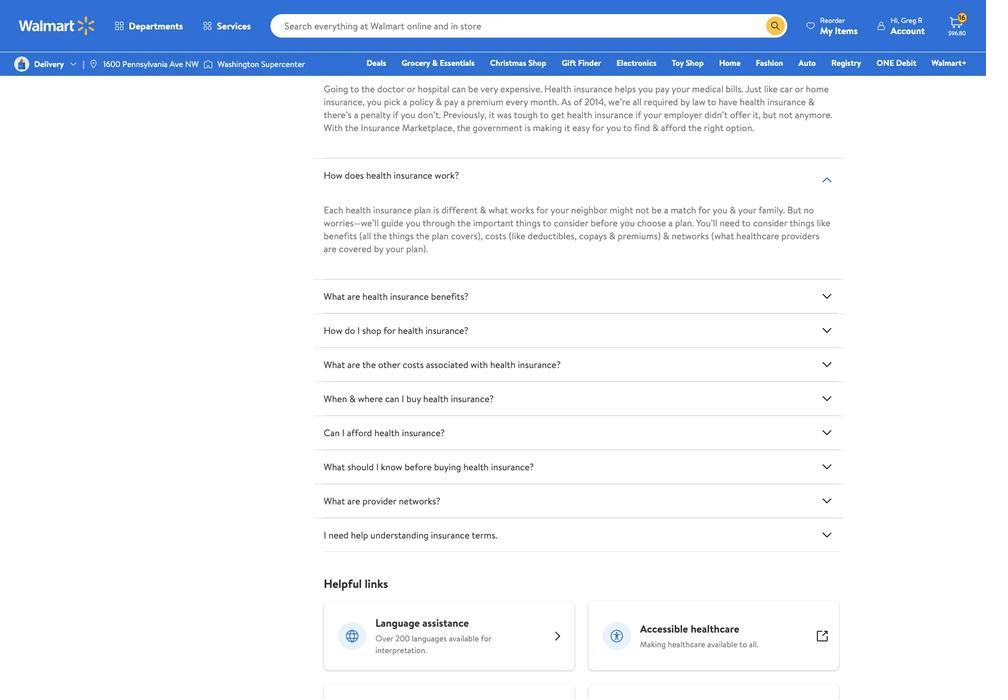 Task type: describe. For each thing, give the bounding box(es) containing it.
find
[[634, 121, 650, 134]]

important
[[473, 216, 514, 229]]

to left find at the top
[[623, 121, 632, 134]]

nw
[[185, 58, 199, 70]]

with
[[471, 358, 488, 371]]

registry
[[831, 57, 861, 69]]

reorder
[[820, 15, 845, 25]]

help
[[351, 529, 368, 542]]

accessible healthcare making healthcare available to all.
[[640, 622, 759, 650]]

i left help
[[324, 529, 326, 542]]

1 vertical spatial do
[[345, 324, 355, 337]]

going
[[324, 82, 348, 95]]

deals link
[[361, 56, 392, 69]]

0 horizontal spatial things
[[389, 229, 414, 242]]

when
[[324, 392, 347, 405]]

helps
[[615, 82, 636, 95]]

might
[[610, 203, 633, 216]]

previously,
[[443, 108, 487, 121]]

0 horizontal spatial afford
[[347, 426, 372, 439]]

& right car
[[808, 95, 815, 108]]

2014,
[[585, 95, 606, 108]]

employer
[[664, 108, 702, 121]]

what are health insurance benefits?
[[324, 290, 469, 303]]

2 if from the left
[[636, 108, 641, 121]]

was
[[497, 108, 512, 121]]

what are provider networks? image
[[820, 494, 834, 508]]

to right law
[[708, 95, 716, 108]]

like inside going to the doctor or hospital can be very expensive. health insurance helps you pay your medical bills. just like car or home insurance, you pick a policy & pay a premium every month. as of 2014, we're all required by law to have health insurance & there's a penalty if you don't. previously, it was tough to get health insurance if your employer didn't offer it, but not anymore. with the insurance marketplace, the government is making it easy for you to find & afford the right option.
[[764, 82, 778, 95]]

registry link
[[826, 56, 867, 69]]

i left shop
[[357, 324, 360, 337]]

what should i know before buying health insurance?
[[324, 460, 534, 473]]

& left the why
[[424, 48, 430, 61]]

language
[[375, 616, 420, 630]]

for right works
[[536, 203, 548, 216]]

account
[[891, 24, 925, 37]]

2 consider from the left
[[753, 216, 788, 229]]

the down the premium
[[457, 121, 470, 134]]

hospital
[[418, 82, 450, 95]]

is inside each health insurance plan is different & what works for your neighbor might not be a match for you & your family. but no worries—we'll guide you through the important things to consider before you choose a plan. you'll need to consider things like benefits (all the things the plan covers), costs (like deductibles, copays & premiums) & networks (what healthcare providers are covered by your plan).
[[433, 203, 439, 216]]

what are provider networks?
[[324, 495, 441, 508]]

insurance left work?
[[394, 169, 432, 182]]

bills.
[[726, 82, 743, 95]]

1600 pennsylvania ave nw
[[103, 58, 199, 70]]

auto
[[799, 57, 816, 69]]

for inside language assistance over 200 languages available for interpretation.
[[481, 633, 492, 645]]

available inside language assistance over 200 languages available for interpretation.
[[449, 633, 479, 645]]

toy
[[672, 57, 684, 69]]

you right pick
[[401, 108, 416, 121]]

the left "other"
[[362, 358, 376, 371]]

my
[[820, 24, 833, 37]]

for inside going to the doctor or hospital can be very expensive. health insurance helps you pay your medical bills. just like car or home insurance, you pick a policy & pay a premium every month. as of 2014, we're all required by law to have health insurance & there's a penalty if you don't. previously, it was tough to get health insurance if your employer didn't offer it, but not anymore. with the insurance marketplace, the government is making it easy for you to find & afford the right option.
[[592, 121, 604, 134]]

have
[[719, 95, 738, 108]]

r
[[918, 15, 923, 25]]

insurance up deals link at the left top of page
[[361, 18, 410, 34]]

different
[[442, 203, 478, 216]]

going to the doctor or hospital can be very expensive. health insurance helps you pay your medical bills. just like car or home insurance, you pick a policy & pay a premium every month. as of 2014, we're all required by law to have health insurance & there's a penalty if you don't. previously, it was tough to get health insurance if your employer didn't offer it, but not anymore. with the insurance marketplace, the government is making it easy for you to find & afford the right option.
[[324, 82, 833, 134]]

how do i shop for health insurance?
[[324, 324, 469, 337]]

1 vertical spatial plan
[[432, 229, 449, 242]]

i right can
[[342, 426, 345, 439]]

search icon image
[[771, 21, 780, 31]]

ave
[[170, 58, 183, 70]]

to inside the accessible healthcare making healthcare available to all.
[[739, 639, 747, 650]]

guide
[[381, 216, 404, 229]]

(all
[[359, 229, 371, 242]]

didn't
[[705, 108, 728, 121]]

the left right
[[688, 121, 702, 134]]

medical
[[692, 82, 724, 95]]

i left know
[[376, 460, 379, 473]]

& left plan.
[[663, 229, 669, 242]]

gift finder link
[[556, 56, 607, 69]]

premiums)
[[618, 229, 661, 242]]

insurance up how do i shop for health insurance?
[[390, 290, 429, 303]]

0 horizontal spatial can
[[385, 392, 399, 405]]

how for how do i shop for health insurance?
[[324, 324, 343, 337]]

when & where can i buy health insurance?
[[324, 392, 494, 405]]

to right (what
[[742, 216, 751, 229]]

afford inside going to the doctor or hospital can be very expensive. health insurance helps you pay your medical bills. just like car or home insurance, you pick a policy & pay a premium every month. as of 2014, we're all required by law to have health insurance & there's a penalty if you don't. previously, it was tough to get health insurance if your employer didn't offer it, but not anymore. with the insurance marketplace, the government is making it easy for you to find & afford the right option.
[[661, 121, 686, 134]]

helpful links
[[324, 576, 388, 592]]

expensive.
[[500, 82, 542, 95]]

services
[[217, 19, 251, 32]]

 image for delivery
[[14, 56, 29, 72]]

worries—we'll
[[324, 216, 379, 229]]

what for what are health insurance benefits?
[[324, 290, 345, 303]]

costs inside each health insurance plan is different & what works for your neighbor might not be a match for you & your family. but no worries—we'll guide you through the important things to consider before you choose a plan. you'll need to consider things like benefits (all the things the plan covers), costs (like deductibles, copays & premiums) & networks (what healthcare providers are covered by your plan).
[[485, 229, 506, 242]]

& left what
[[480, 203, 486, 216]]

& inside grocery & essentials link
[[432, 57, 438, 69]]

health inside going to the doctor or hospital can be very expensive. health insurance helps you pay your medical bills. just like car or home insurance, you pick a policy & pay a premium every month. as of 2014, we're all required by law to have health insurance & there's a penalty if you don't. previously, it was tough to get health insurance if your employer didn't offer it, but not anymore. with the insurance marketplace, the government is making it easy for you to find & afford the right option.
[[544, 82, 572, 95]]

fashion
[[756, 57, 783, 69]]

get
[[551, 108, 565, 121]]

a left the premium
[[461, 95, 465, 108]]

the right guide
[[416, 229, 430, 242]]

the right through
[[457, 216, 471, 229]]

links
[[365, 576, 388, 592]]

gift
[[562, 57, 576, 69]]

you right guide
[[406, 216, 421, 229]]

insurance
[[361, 121, 400, 134]]

home link
[[714, 56, 746, 69]]

you right helps
[[638, 82, 653, 95]]

how does health insurance work? image
[[820, 173, 834, 187]]

by inside going to the doctor or hospital can be very expensive. health insurance helps you pay your medical bills. just like car or home insurance, you pick a policy & pay a premium every month. as of 2014, we're all required by law to have health insurance & there's a penalty if you don't. previously, it was tough to get health insurance if your employer didn't offer it, but not anymore. with the insurance marketplace, the government is making it easy for you to find & afford the right option.
[[681, 95, 690, 108]]

1 horizontal spatial it
[[564, 121, 570, 134]]

we're
[[608, 95, 631, 108]]

all.
[[749, 639, 759, 650]]

are for the
[[347, 358, 360, 371]]

a right there's
[[354, 108, 358, 121]]

items
[[835, 24, 858, 37]]

the right with
[[345, 121, 359, 134]]

language assistance over 200 languages available for interpretation.
[[375, 616, 492, 656]]

toy shop
[[672, 57, 704, 69]]

plan.
[[675, 216, 694, 229]]

accessible healthcare. making healthcare available to all. image
[[603, 622, 631, 650]]

car
[[780, 82, 793, 95]]

16
[[959, 12, 965, 22]]

& right when
[[349, 392, 356, 405]]

can inside going to the doctor or hospital can be very expensive. health insurance helps you pay your medical bills. just like car or home insurance, you pick a policy & pay a premium every month. as of 2014, we're all required by law to have health insurance & there's a penalty if you don't. previously, it was tough to get health insurance if your employer didn't offer it, but not anymore. with the insurance marketplace, the government is making it easy for you to find & afford the right option.
[[452, 82, 466, 95]]

debit
[[896, 57, 916, 69]]

as
[[561, 95, 571, 108]]

what is health insurance & why do i need it?
[[324, 48, 501, 61]]

& right copays
[[609, 229, 616, 242]]

are for provider
[[347, 495, 360, 508]]

your left law
[[672, 82, 690, 95]]

0 horizontal spatial is
[[347, 48, 353, 61]]

networks?
[[399, 495, 441, 508]]

option.
[[726, 121, 754, 134]]

you left choose
[[620, 216, 635, 229]]

insurance down finder
[[574, 82, 613, 95]]

1 horizontal spatial things
[[516, 216, 541, 229]]

know
[[381, 460, 402, 473]]

law
[[692, 95, 706, 108]]

what should i know before buying health insurance? image
[[820, 460, 834, 474]]

how for how does health insurance work?
[[324, 169, 343, 182]]

covers),
[[451, 229, 483, 242]]

grocery
[[402, 57, 430, 69]]

i need help understanding insurance terms.
[[324, 529, 497, 542]]

does
[[345, 169, 364, 182]]

making
[[640, 639, 666, 650]]

plan).
[[406, 242, 428, 255]]

all
[[633, 95, 642, 108]]

insurance down health insurance faqs
[[383, 48, 422, 61]]

reorder my items
[[820, 15, 858, 37]]

very
[[481, 82, 498, 95]]

home
[[719, 57, 741, 69]]

insurance left terms.
[[431, 529, 470, 542]]

shop for toy shop
[[686, 57, 704, 69]]

$96.80
[[949, 29, 966, 37]]

insurance right it,
[[767, 95, 806, 108]]

each health insurance plan is different & what works for your neighbor might not be a match for you & your family. but no worries—we'll guide you through the important things to consider before you choose a plan. you'll need to consider things like benefits (all the things the plan covers), costs (like deductibles, copays & premiums) & networks (what healthcare providers are covered by your plan).
[[324, 203, 831, 255]]

pennsylvania
[[122, 58, 168, 70]]

required
[[644, 95, 678, 108]]

& up (what
[[730, 203, 736, 216]]

you up (what
[[713, 203, 728, 216]]



Task type: vqa. For each thing, say whether or not it's contained in the screenshot.
NW
yes



Task type: locate. For each thing, give the bounding box(es) containing it.
shop for christmas shop
[[528, 57, 546, 69]]

(like
[[509, 229, 526, 242]]

you'll
[[696, 216, 718, 229]]

1 horizontal spatial  image
[[89, 59, 98, 69]]

0 horizontal spatial it
[[489, 108, 495, 121]]

0 horizontal spatial do
[[345, 324, 355, 337]]

0 horizontal spatial or
[[407, 82, 416, 95]]

consider
[[554, 216, 588, 229], [753, 216, 788, 229]]

what for what are provider networks?
[[324, 495, 345, 508]]

are inside each health insurance plan is different & what works for your neighbor might not be a match for you & your family. but no worries—we'll guide you through the important things to consider before you choose a plan. you'll need to consider things like benefits (all the things the plan covers), costs (like deductibles, copays & premiums) & networks (what healthcare providers are covered by your plan).
[[324, 242, 337, 255]]

1 horizontal spatial shop
[[686, 57, 704, 69]]

& right find at the top
[[652, 121, 659, 134]]

faqs
[[413, 18, 441, 34]]

1 horizontal spatial not
[[779, 108, 793, 121]]

1600
[[103, 58, 120, 70]]

0 horizontal spatial need
[[329, 529, 349, 542]]

can right hospital
[[452, 82, 466, 95]]

but
[[763, 108, 777, 121]]

& right grocery
[[432, 57, 438, 69]]

insurance inside each health insurance plan is different & what works for your neighbor might not be a match for you & your family. but no worries—we'll guide you through the important things to consider before you choose a plan. you'll need to consider things like benefits (all the things the plan covers), costs (like deductibles, copays & premiums) & networks (what healthcare providers are covered by your plan).
[[373, 203, 412, 216]]

fashion link
[[751, 56, 789, 69]]

1 consider from the left
[[554, 216, 588, 229]]

shop right toy at the top of page
[[686, 57, 704, 69]]

Search search field
[[270, 14, 787, 38]]

 image
[[203, 58, 213, 70]]

family.
[[759, 203, 785, 216]]

1 shop from the left
[[528, 57, 546, 69]]

not inside going to the doctor or hospital can be very expensive. health insurance helps you pay your medical bills. just like car or home insurance, you pick a policy & pay a premium every month. as of 2014, we're all required by law to have health insurance & there's a penalty if you don't. previously, it was tough to get health insurance if your employer didn't offer it, but not anymore. with the insurance marketplace, the government is making it easy for you to find & afford the right option.
[[779, 108, 793, 121]]

Walmart Site-Wide search field
[[270, 14, 787, 38]]

of
[[574, 95, 582, 108]]

available left all.
[[707, 639, 738, 650]]

healthcare
[[736, 229, 779, 242], [691, 622, 739, 636], [668, 639, 705, 650]]

1 horizontal spatial or
[[795, 82, 804, 95]]

you down we're
[[606, 121, 621, 134]]

afford right can
[[347, 426, 372, 439]]

1 vertical spatial not
[[636, 203, 650, 216]]

1 vertical spatial before
[[405, 460, 432, 473]]

1 horizontal spatial health
[[544, 82, 572, 95]]

1 vertical spatial afford
[[347, 426, 372, 439]]

things
[[516, 216, 541, 229], [790, 216, 815, 229], [389, 229, 414, 242]]

shop right the christmas at the top of page
[[528, 57, 546, 69]]

health inside each health insurance plan is different & what works for your neighbor might not be a match for you & your family. but no worries—we'll guide you through the important things to consider before you choose a plan. you'll need to consider things like benefits (all the things the plan covers), costs (like deductibles, copays & premiums) & networks (what healthcare providers are covered by your plan).
[[346, 203, 371, 216]]

are down 'covered'
[[347, 290, 360, 303]]

2 vertical spatial is
[[433, 203, 439, 216]]

need inside each health insurance plan is different & what works for your neighbor might not be a match for you & your family. but no worries—we'll guide you through the important things to consider before you choose a plan. you'll need to consider things like benefits (all the things the plan covers), costs (like deductibles, copays & premiums) & networks (what healthcare providers are covered by your plan).
[[720, 216, 740, 229]]

0 horizontal spatial before
[[405, 460, 432, 473]]

0 horizontal spatial by
[[374, 242, 383, 255]]

things right what
[[516, 216, 541, 229]]

before inside each health insurance plan is different & what works for your neighbor might not be a match for you & your family. but no worries—we'll guide you through the important things to consider before you choose a plan. you'll need to consider things like benefits (all the things the plan covers), costs (like deductibles, copays & premiums) & networks (what healthcare providers are covered by your plan).
[[591, 216, 618, 229]]

like left car
[[764, 82, 778, 95]]

you left pick
[[367, 95, 382, 108]]

1 if from the left
[[393, 108, 399, 121]]

christmas shop
[[490, 57, 546, 69]]

2 horizontal spatial is
[[525, 121, 531, 134]]

what
[[489, 203, 508, 216]]

0 vertical spatial need
[[469, 48, 489, 61]]

costs
[[485, 229, 506, 242], [403, 358, 424, 371]]

a left plan.
[[669, 216, 673, 229]]

0 vertical spatial not
[[779, 108, 793, 121]]

1 vertical spatial costs
[[403, 358, 424, 371]]

1 horizontal spatial need
[[469, 48, 489, 61]]

by right (all
[[374, 242, 383, 255]]

for right shop
[[384, 324, 396, 337]]

healthcare down family.
[[736, 229, 779, 242]]

a
[[403, 95, 407, 108], [461, 95, 465, 108], [354, 108, 358, 121], [664, 203, 669, 216], [669, 216, 673, 229]]

1 horizontal spatial plan
[[432, 229, 449, 242]]

insurance down how does health insurance work?
[[373, 203, 412, 216]]

how do i shop for health insurance? image
[[820, 323, 834, 338]]

2 or from the left
[[795, 82, 804, 95]]

what for what should i know before buying health insurance?
[[324, 460, 345, 473]]

0 horizontal spatial health
[[324, 18, 358, 34]]

it,
[[753, 108, 761, 121]]

1 vertical spatial how
[[324, 324, 343, 337]]

what are the other costs associated with health insurance? image
[[820, 358, 834, 372]]

pay
[[655, 82, 669, 95], [444, 95, 458, 108]]

plan right plan).
[[432, 229, 449, 242]]

2 how from the top
[[324, 324, 343, 337]]

insurance?
[[426, 324, 469, 337], [518, 358, 561, 371], [451, 392, 494, 405], [402, 426, 445, 439], [491, 460, 534, 473]]

consider left the no
[[753, 216, 788, 229]]

month.
[[530, 95, 559, 108]]

what up when
[[324, 358, 345, 371]]

what left should
[[324, 460, 345, 473]]

be inside going to the doctor or hospital can be very expensive. health insurance helps you pay your medical bills. just like car or home insurance, you pick a policy & pay a premium every month. as of 2014, we're all required by law to have health insurance & there's a penalty if you don't. previously, it was tough to get health insurance if your employer didn't offer it, but not anymore. with the insurance marketplace, the government is making it easy for you to find & afford the right option.
[[468, 82, 478, 95]]

to right works
[[543, 216, 552, 229]]

it left easy
[[564, 121, 570, 134]]

1 vertical spatial healthcare
[[691, 622, 739, 636]]

0 vertical spatial costs
[[485, 229, 506, 242]]

like right the no
[[817, 216, 831, 229]]

by left law
[[681, 95, 690, 108]]

plan
[[414, 203, 431, 216], [432, 229, 449, 242]]

 image for 1600 pennsylvania ave nw
[[89, 59, 98, 69]]

for
[[592, 121, 604, 134], [536, 203, 548, 216], [698, 203, 711, 216], [384, 324, 396, 337], [481, 633, 492, 645]]

walmart+ link
[[926, 56, 972, 69]]

healthcare down the 'accessible'
[[668, 639, 705, 650]]

2 shop from the left
[[686, 57, 704, 69]]

&
[[424, 48, 430, 61], [432, 57, 438, 69], [436, 95, 442, 108], [808, 95, 815, 108], [652, 121, 659, 134], [480, 203, 486, 216], [730, 203, 736, 216], [609, 229, 616, 242], [663, 229, 669, 242], [349, 392, 356, 405]]

your left family.
[[738, 203, 757, 216]]

0 vertical spatial is
[[347, 48, 353, 61]]

2 what from the top
[[324, 290, 345, 303]]

0 vertical spatial healthcare
[[736, 229, 779, 242]]

match
[[671, 203, 696, 216]]

afford down required
[[661, 121, 686, 134]]

0 vertical spatial by
[[681, 95, 690, 108]]

providers
[[782, 229, 820, 242]]

0 vertical spatial before
[[591, 216, 618, 229]]

2 vertical spatial healthcare
[[668, 639, 705, 650]]

a right pick
[[403, 95, 407, 108]]

terms.
[[472, 529, 497, 542]]

what for what are the other costs associated with health insurance?
[[324, 358, 345, 371]]

 image left delivery
[[14, 56, 29, 72]]

& right policy
[[436, 95, 442, 108]]

afford
[[661, 121, 686, 134], [347, 426, 372, 439]]

grocery & essentials link
[[396, 56, 480, 69]]

1 or from the left
[[407, 82, 416, 95]]

understanding
[[371, 529, 429, 542]]

washington supercenter
[[218, 58, 305, 70]]

to left get
[[540, 108, 549, 121]]

be inside each health insurance plan is different & what works for your neighbor might not be a match for you & your family. but no worries—we'll guide you through the important things to consider before you choose a plan. you'll need to consider things like benefits (all the things the plan covers), costs (like deductibles, copays & premiums) & networks (what healthcare providers are covered by your plan).
[[652, 203, 662, 216]]

when & where can i buy health insurance? image
[[820, 392, 834, 406]]

1 horizontal spatial do
[[451, 48, 461, 61]]

finder
[[578, 57, 601, 69]]

language assistance. over two hundred languages available for interpretation. image
[[338, 622, 366, 650]]

like inside each health insurance plan is different & what works for your neighbor might not be a match for you & your family. but no worries—we'll guide you through the important things to consider before you choose a plan. you'll need to consider things like benefits (all the things the plan covers), costs (like deductibles, copays & premiums) & networks (what healthcare providers are covered by your plan).
[[817, 216, 831, 229]]

pick
[[384, 95, 401, 108]]

0 horizontal spatial pay
[[444, 95, 458, 108]]

available
[[449, 633, 479, 645], [707, 639, 738, 650]]

i right the why
[[464, 48, 466, 61]]

 image right |
[[89, 59, 98, 69]]

3 what from the top
[[324, 358, 345, 371]]

1 vertical spatial by
[[374, 242, 383, 255]]

for right easy
[[592, 121, 604, 134]]

what down 'covered'
[[324, 290, 345, 303]]

hi,
[[891, 15, 899, 25]]

1 horizontal spatial can
[[452, 82, 466, 95]]

to left all.
[[739, 639, 747, 650]]

i need help understanding insurance terms. image
[[820, 528, 834, 542]]

can left buy
[[385, 392, 399, 405]]

doctor
[[377, 82, 405, 95]]

shop inside christmas shop link
[[528, 57, 546, 69]]

home
[[806, 82, 829, 95]]

1 horizontal spatial like
[[817, 216, 831, 229]]

things right (all
[[389, 229, 414, 242]]

consider right works
[[554, 216, 588, 229]]

0 horizontal spatial be
[[468, 82, 478, 95]]

0 horizontal spatial not
[[636, 203, 650, 216]]

your left plan).
[[386, 242, 404, 255]]

before
[[591, 216, 618, 229], [405, 460, 432, 473]]

associated
[[426, 358, 468, 371]]

gift finder
[[562, 57, 601, 69]]

need
[[469, 48, 489, 61], [720, 216, 740, 229], [329, 529, 349, 542]]

is inside going to the doctor or hospital can be very expensive. health insurance helps you pay your medical bills. just like car or home insurance, you pick a policy & pay a premium every month. as of 2014, we're all required by law to have health insurance & there's a penalty if you don't. previously, it was tough to get health insurance if your employer didn't offer it, but not anymore. with the insurance marketplace, the government is making it easy for you to find & afford the right option.
[[525, 121, 531, 134]]

0 vertical spatial like
[[764, 82, 778, 95]]

1 horizontal spatial afford
[[661, 121, 686, 134]]

your right 'all'
[[644, 108, 662, 121]]

1 vertical spatial need
[[720, 216, 740, 229]]

1 vertical spatial like
[[817, 216, 831, 229]]

grocery & essentials
[[402, 57, 475, 69]]

1 what from the top
[[324, 48, 345, 61]]

why
[[433, 48, 449, 61]]

1 horizontal spatial available
[[707, 639, 738, 650]]

0 vertical spatial health
[[324, 18, 358, 34]]

1 vertical spatial be
[[652, 203, 662, 216]]

the left doctor on the left
[[361, 82, 375, 95]]

0 horizontal spatial plan
[[414, 203, 431, 216]]

the right (all
[[373, 229, 387, 242]]

i
[[464, 48, 466, 61], [357, 324, 360, 337], [402, 392, 404, 405], [342, 426, 345, 439], [376, 460, 379, 473], [324, 529, 326, 542]]

pay right don't. at the left top of page
[[444, 95, 458, 108]]

covered
[[339, 242, 372, 255]]

 image
[[14, 56, 29, 72], [89, 59, 98, 69]]

4 what from the top
[[324, 460, 345, 473]]

what are the other costs associated with health insurance?
[[324, 358, 561, 371]]

government
[[473, 121, 523, 134]]

0 vertical spatial can
[[452, 82, 466, 95]]

do
[[451, 48, 461, 61], [345, 324, 355, 337]]

it left was
[[489, 108, 495, 121]]

0 vertical spatial be
[[468, 82, 478, 95]]

be left very
[[468, 82, 478, 95]]

electronics
[[617, 57, 657, 69]]

your
[[672, 82, 690, 95], [644, 108, 662, 121], [551, 203, 569, 216], [738, 203, 757, 216], [386, 242, 404, 255]]

if right 'penalty'
[[393, 108, 399, 121]]

policy
[[410, 95, 434, 108]]

1 how from the top
[[324, 169, 343, 182]]

1 horizontal spatial consider
[[753, 216, 788, 229]]

or right car
[[795, 82, 804, 95]]

what are health insurance benefits? image
[[820, 289, 834, 303]]

is left different
[[433, 203, 439, 216]]

christmas shop link
[[485, 56, 552, 69]]

interpretation.
[[375, 645, 427, 656]]

work?
[[435, 169, 459, 182]]

but
[[787, 203, 802, 216]]

2 vertical spatial need
[[329, 529, 349, 542]]

1 horizontal spatial pay
[[655, 82, 669, 95]]

1 horizontal spatial before
[[591, 216, 618, 229]]

your up deductibles,
[[551, 203, 569, 216]]

each
[[324, 203, 343, 216]]

costs right "other"
[[403, 358, 424, 371]]

1 horizontal spatial if
[[636, 108, 641, 121]]

0 horizontal spatial costs
[[403, 358, 424, 371]]

languages
[[412, 633, 447, 645]]

available down assistance
[[449, 633, 479, 645]]

by inside each health insurance plan is different & what works for your neighbor might not be a match for you & your family. but no worries—we'll guide you through the important things to consider before you choose a plan. you'll need to consider things like benefits (all the things the plan covers), costs (like deductibles, copays & premiums) & networks (what healthcare providers are covered by your plan).
[[374, 242, 383, 255]]

neighbor
[[571, 203, 607, 216]]

0 horizontal spatial consider
[[554, 216, 588, 229]]

1 vertical spatial is
[[525, 121, 531, 134]]

not inside each health insurance plan is different & what works for your neighbor might not be a match for you & your family. but no worries—we'll guide you through the important things to consider before you choose a plan. you'll need to consider things like benefits (all the things the plan covers), costs (like deductibles, copays & premiums) & networks (what healthcare providers are covered by your plan).
[[636, 203, 650, 216]]

if right we're
[[636, 108, 641, 121]]

5 what from the top
[[324, 495, 345, 508]]

0 horizontal spatial available
[[449, 633, 479, 645]]

need right you'll
[[720, 216, 740, 229]]

0 vertical spatial how
[[324, 169, 343, 182]]

healthcare inside each health insurance plan is different & what works for your neighbor might not be a match for you & your family. but no worries—we'll guide you through the important things to consider before you choose a plan. you'll need to consider things like benefits (all the things the plan covers), costs (like deductibles, copays & premiums) & networks (what healthcare providers are covered by your plan).
[[736, 229, 779, 242]]

is left making
[[525, 121, 531, 134]]

how left shop
[[324, 324, 343, 337]]

0 vertical spatial do
[[451, 48, 461, 61]]

what is health insurance & why do i need it? image
[[820, 52, 834, 66]]

available inside the accessible healthcare making healthcare available to all.
[[707, 639, 738, 650]]

1 vertical spatial health
[[544, 82, 572, 95]]

health insurance faqs
[[324, 18, 441, 34]]

don't.
[[418, 108, 441, 121]]

0 horizontal spatial if
[[393, 108, 399, 121]]

penalty
[[361, 108, 391, 121]]

plan right guide
[[414, 203, 431, 216]]

what for what is health insurance & why do i need it?
[[324, 48, 345, 61]]

do right the why
[[451, 48, 461, 61]]

pay right 'all'
[[655, 82, 669, 95]]

anymore.
[[795, 108, 833, 121]]

2 horizontal spatial need
[[720, 216, 740, 229]]

for right match
[[698, 203, 711, 216]]

not right might on the right of page
[[636, 203, 650, 216]]

1 horizontal spatial be
[[652, 203, 662, 216]]

benefits?
[[431, 290, 469, 303]]

a left match
[[664, 203, 669, 216]]

|
[[83, 58, 84, 70]]

0 vertical spatial afford
[[661, 121, 686, 134]]

like
[[764, 82, 778, 95], [817, 216, 831, 229]]

1 horizontal spatial costs
[[485, 229, 506, 242]]

are left provider
[[347, 495, 360, 508]]

for right languages
[[481, 633, 492, 645]]

easy
[[572, 121, 590, 134]]

do left shop
[[345, 324, 355, 337]]

or right doctor on the left
[[407, 82, 416, 95]]

shop inside toy shop link
[[686, 57, 704, 69]]

0 horizontal spatial like
[[764, 82, 778, 95]]

can i afford health insurance? image
[[820, 426, 834, 440]]

are left "other"
[[347, 358, 360, 371]]

1 horizontal spatial by
[[681, 95, 690, 108]]

marketplace,
[[402, 121, 455, 134]]

are for health
[[347, 290, 360, 303]]

to right the going
[[350, 82, 359, 95]]

i left buy
[[402, 392, 404, 405]]

0 vertical spatial plan
[[414, 203, 431, 216]]

shop
[[528, 57, 546, 69], [686, 57, 704, 69]]

auto link
[[793, 56, 821, 69]]

can
[[452, 82, 466, 95], [385, 392, 399, 405]]

should
[[347, 460, 374, 473]]

0 horizontal spatial shop
[[528, 57, 546, 69]]

2 horizontal spatial things
[[790, 216, 815, 229]]

one debit
[[877, 57, 916, 69]]

is left deals link at the left top of page
[[347, 48, 353, 61]]

what up the going
[[324, 48, 345, 61]]

1 vertical spatial can
[[385, 392, 399, 405]]

buying
[[434, 460, 461, 473]]

health
[[324, 18, 358, 34], [544, 82, 572, 95]]

healthcare right the 'accessible'
[[691, 622, 739, 636]]

0 horizontal spatial  image
[[14, 56, 29, 72]]

1 horizontal spatial is
[[433, 203, 439, 216]]

insurance down helps
[[595, 108, 633, 121]]

walmart image
[[19, 16, 95, 35]]



